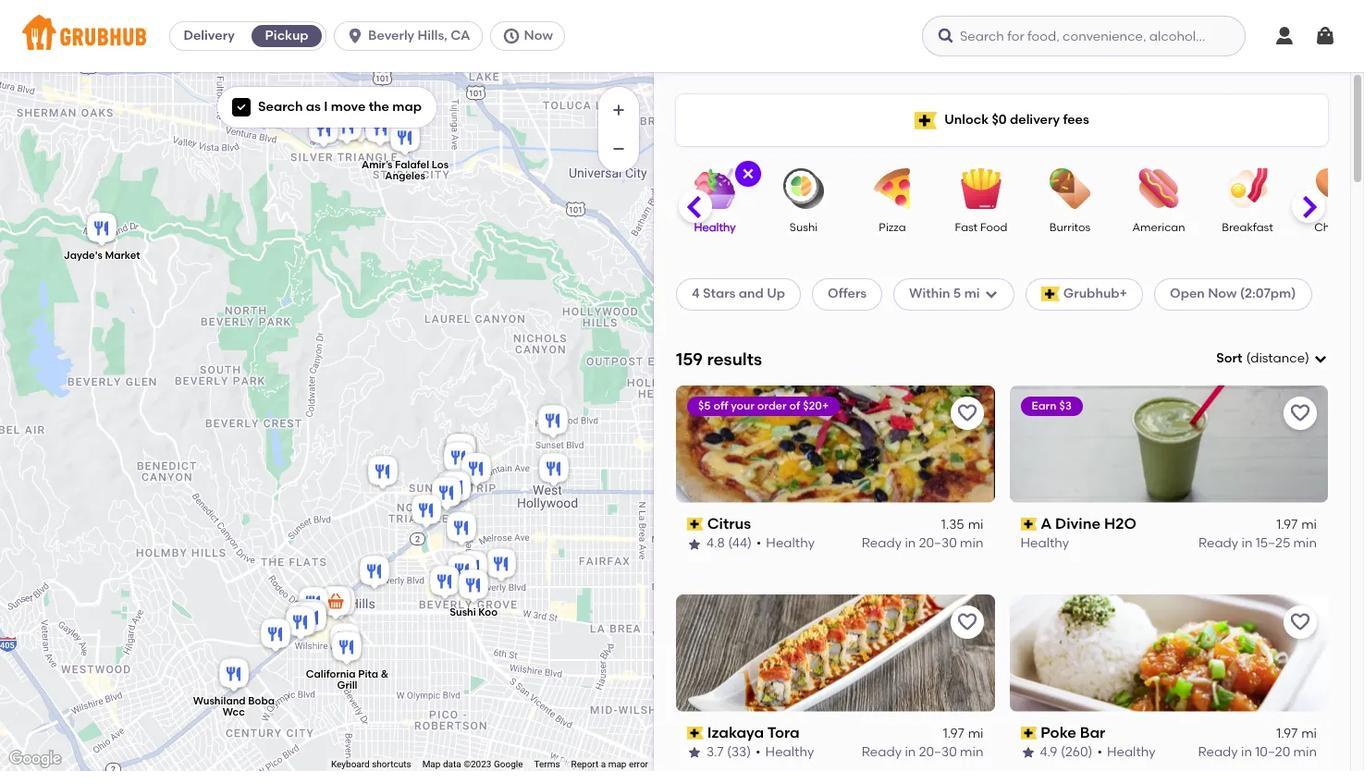 Task type: locate. For each thing, give the bounding box(es) containing it.
pita
[[358, 669, 378, 681]]

(2:07pm)
[[1240, 286, 1296, 302]]

energy life cafe image
[[282, 604, 319, 645]]

mi for divine
[[1302, 517, 1317, 533]]

save this restaurant image down ")"
[[1290, 402, 1312, 424]]

• healthy down tora
[[756, 745, 814, 761]]

0 vertical spatial now
[[524, 28, 553, 43]]

subscription pass image left citrus
[[687, 518, 704, 531]]

0 vertical spatial subscription pass image
[[687, 518, 704, 531]]

citrus logo image
[[676, 386, 995, 503]]

2 horizontal spatial svg image
[[984, 287, 999, 302]]

judi's deli image
[[292, 597, 329, 637]]

star icon image for poke bar
[[1021, 746, 1036, 761]]

california
[[306, 669, 355, 681]]

koo
[[478, 607, 497, 619]]

4 stars and up
[[692, 286, 785, 302]]

1.97
[[1277, 517, 1298, 533], [943, 726, 965, 742], [1277, 726, 1298, 742]]

0 horizontal spatial svg image
[[346, 27, 365, 45]]

sort
[[1217, 351, 1243, 366]]

map right the
[[393, 99, 422, 115]]

boba
[[248, 696, 274, 708]]

•
[[757, 536, 762, 552], [756, 745, 761, 761], [1098, 745, 1103, 761]]

2 save this restaurant image from the left
[[1290, 611, 1312, 633]]

open
[[1170, 286, 1205, 302]]

• right (33)
[[756, 745, 761, 761]]

comoncy - beverly hills image
[[293, 599, 330, 640]]

pickup button
[[248, 21, 326, 51]]

food
[[981, 221, 1008, 234]]

sushi for sushi koo
[[449, 607, 476, 619]]

poke bar
[[1041, 724, 1106, 742]]

beverly hills, ca
[[368, 28, 470, 43]]

0 vertical spatial map
[[393, 99, 422, 115]]

minus icon image
[[610, 140, 628, 158]]

grubhub plus flag logo image
[[915, 111, 937, 129], [1041, 287, 1060, 302]]

your
[[731, 399, 755, 412]]

main navigation navigation
[[0, 0, 1364, 72]]

1.97 for izakaya tora
[[943, 726, 965, 742]]

tora
[[768, 724, 800, 742]]

subscription pass image left a
[[1021, 518, 1037, 531]]

the
[[369, 99, 389, 115]]

None field
[[1217, 350, 1328, 368]]

2 subscription pass image from the top
[[1021, 727, 1037, 740]]

1 vertical spatial subscription pass image
[[687, 727, 704, 740]]

star icon image
[[687, 537, 702, 552], [687, 746, 702, 761], [1021, 746, 1036, 761]]

1 save this restaurant image from the left
[[956, 402, 978, 424]]

• for citrus
[[757, 536, 762, 552]]

1 horizontal spatial save this restaurant image
[[1290, 611, 1312, 633]]

google image
[[5, 747, 66, 771]]

a
[[1041, 515, 1052, 533]]

• for poke bar
[[1098, 745, 1103, 761]]

spooning acai bowls & more image
[[257, 616, 294, 657]]

poke
[[1041, 724, 1077, 742]]

5
[[954, 286, 961, 302]]

1.35 mi
[[941, 517, 984, 533]]

0 horizontal spatial now
[[524, 28, 553, 43]]

1 vertical spatial map
[[608, 760, 627, 770]]

0 vertical spatial ready in 20–30 min
[[862, 536, 984, 552]]

1 horizontal spatial save this restaurant image
[[1290, 402, 1312, 424]]

star icon image left 4.9
[[1021, 746, 1036, 761]]

subscription pass image
[[1021, 518, 1037, 531], [1021, 727, 1037, 740]]

pressed retail image
[[428, 475, 465, 515]]

data
[[443, 760, 461, 770]]

1 vertical spatial 20–30
[[919, 745, 957, 761]]

• healthy for citrus
[[757, 536, 815, 552]]

healthy right (44)
[[766, 536, 815, 552]]

a divine h2o logo image
[[1010, 386, 1328, 503]]

10–20
[[1256, 745, 1291, 761]]

now right open at the right of the page
[[1208, 286, 1237, 302]]

riozonas acai west hollywood image
[[433, 469, 470, 510]]

4.9
[[1040, 745, 1058, 761]]

1 horizontal spatial map
[[608, 760, 627, 770]]

svg image right ca
[[502, 27, 520, 45]]

subscription pass image
[[687, 518, 704, 531], [687, 727, 704, 740]]

1 20–30 from the top
[[919, 536, 957, 552]]

min left 4.9
[[960, 745, 984, 761]]

ready for citrus
[[862, 536, 902, 552]]

citrus image
[[364, 453, 401, 494]]

1.97 for a divine h2o
[[1277, 517, 1298, 533]]

svg image
[[346, 27, 365, 45], [502, 27, 520, 45], [984, 287, 999, 302]]

min
[[960, 536, 984, 552], [1294, 536, 1317, 552], [960, 745, 984, 761], [1294, 745, 1317, 761]]

1.97 mi
[[1277, 517, 1317, 533], [943, 726, 984, 742], [1277, 726, 1317, 742]]

svg image inside beverly hills, ca button
[[346, 27, 365, 45]]

svg image right the "5"
[[984, 287, 999, 302]]

$0
[[992, 112, 1007, 128]]

pizza image
[[860, 168, 925, 209]]

sushi image
[[771, 168, 836, 209]]

min right 15–25
[[1294, 536, 1317, 552]]

1.97 for poke bar
[[1277, 726, 1298, 742]]

min down 1.35 mi
[[960, 536, 984, 552]]

riozonas acai image
[[328, 108, 365, 149]]

0 vertical spatial sushi
[[790, 221, 818, 234]]

1 ready in 20–30 min from the top
[[862, 536, 984, 552]]

3.7
[[707, 745, 724, 761]]

fees
[[1063, 112, 1090, 128]]

plus icon image
[[610, 101, 628, 119]]

(260)
[[1061, 745, 1093, 761]]

1 save this restaurant image from the left
[[956, 611, 978, 633]]

©2023
[[464, 760, 492, 770]]

market
[[105, 249, 140, 261]]

• healthy for izakaya tora
[[756, 745, 814, 761]]

error
[[629, 760, 648, 770]]

within 5 mi
[[909, 286, 980, 302]]

subscription pass image for poke bar
[[1021, 727, 1037, 740]]

sushi for sushi
[[790, 221, 818, 234]]

4.8
[[707, 536, 725, 552]]

poke bar logo image
[[1010, 595, 1328, 712]]

ready in 20–30 min
[[862, 536, 984, 552], [862, 745, 984, 761]]

none field containing sort
[[1217, 350, 1328, 368]]

california pita & grill wushiland boba wcc
[[193, 669, 388, 719]]

breakfast
[[1222, 221, 1273, 234]]

save this restaurant image
[[956, 402, 978, 424], [1290, 402, 1312, 424]]

citrus
[[707, 515, 751, 533]]

0 horizontal spatial save this restaurant image
[[956, 402, 978, 424]]

grubhub plus flag logo image left the grubhub+
[[1041, 287, 1060, 302]]

0 horizontal spatial grubhub plus flag logo image
[[915, 111, 937, 129]]

star icon image left 3.7
[[687, 746, 702, 761]]

burritos image
[[1038, 168, 1103, 209]]

garfield pharmacy image
[[317, 584, 354, 624]]

• healthy down bar
[[1098, 745, 1156, 761]]

california pizza kitchen image
[[326, 621, 363, 661]]

mi up ready in 15–25 min
[[1302, 517, 1317, 533]]

• right (44)
[[757, 536, 762, 552]]

off
[[714, 399, 728, 412]]

159 results
[[676, 348, 762, 370]]

1 horizontal spatial grubhub plus flag logo image
[[1041, 287, 1060, 302]]

grubhub plus flag logo image left unlock
[[915, 111, 937, 129]]

• down bar
[[1098, 745, 1103, 761]]

ready for poke bar
[[1198, 745, 1238, 761]]

0 horizontal spatial map
[[393, 99, 422, 115]]

grill
[[337, 680, 357, 692]]

2 ready in 20–30 min from the top
[[862, 745, 984, 761]]

1 horizontal spatial svg image
[[502, 27, 520, 45]]

mi for bar
[[1302, 726, 1317, 742]]

159
[[676, 348, 703, 370]]

healthy
[[694, 221, 736, 234], [766, 536, 815, 552], [1021, 536, 1069, 552], [766, 745, 814, 761], [1107, 745, 1156, 761]]

ready for izakaya tora
[[862, 745, 902, 761]]

american
[[1133, 221, 1185, 234]]

subscription pass image left poke
[[1021, 727, 1037, 740]]

rawberri image
[[437, 469, 474, 510]]

wushiland boba wcc image
[[215, 656, 252, 697]]

0 vertical spatial 20–30
[[919, 536, 957, 552]]

of
[[790, 399, 800, 412]]

1 subscription pass image from the top
[[1021, 518, 1037, 531]]

sushi left koo
[[449, 607, 476, 619]]

ready
[[862, 536, 902, 552], [1199, 536, 1239, 552], [862, 745, 902, 761], [1198, 745, 1238, 761]]

2 save this restaurant image from the left
[[1290, 402, 1312, 424]]

1 vertical spatial grubhub plus flag logo image
[[1041, 287, 1060, 302]]

save this restaurant image
[[956, 611, 978, 633], [1290, 611, 1312, 633]]

amir's
[[361, 160, 392, 172]]

star icon image left '4.8' on the bottom
[[687, 537, 702, 552]]

sushi inside "map" 'region'
[[449, 607, 476, 619]]

subscription pass image left izakaya
[[687, 727, 704, 740]]

wcc
[[222, 707, 245, 719]]

2 subscription pass image from the top
[[687, 727, 704, 740]]

as
[[306, 99, 321, 115]]

0 horizontal spatial sushi
[[449, 607, 476, 619]]

20–30
[[919, 536, 957, 552], [919, 745, 957, 761]]

(33)
[[727, 745, 751, 761]]

1 vertical spatial subscription pass image
[[1021, 727, 1037, 740]]

svg image inside now button
[[502, 27, 520, 45]]

delivery button
[[170, 21, 248, 51]]

1 horizontal spatial now
[[1208, 286, 1237, 302]]

ready in 15–25 min
[[1199, 536, 1317, 552]]

1 vertical spatial now
[[1208, 286, 1237, 302]]

healthy right (260)
[[1107, 745, 1156, 761]]

map right a
[[608, 760, 627, 770]]

save this restaurant button
[[950, 397, 984, 430], [1284, 397, 1317, 430], [950, 606, 984, 639], [1284, 606, 1317, 639]]

mi right 1.35
[[968, 517, 984, 533]]

impasta image
[[284, 599, 321, 640]]

1 vertical spatial sushi
[[449, 607, 476, 619]]

svg image
[[1274, 25, 1296, 47], [1314, 25, 1337, 47], [937, 27, 956, 45], [236, 102, 247, 113], [741, 167, 756, 181], [1314, 352, 1328, 366]]

mi
[[964, 286, 980, 302], [968, 517, 984, 533], [1302, 517, 1317, 533], [968, 726, 984, 742], [1302, 726, 1317, 742]]

0 vertical spatial grubhub plus flag logo image
[[915, 111, 937, 129]]

beverly hills, ca button
[[334, 21, 490, 51]]

map data ©2023 google
[[422, 760, 523, 770]]

• healthy
[[757, 536, 815, 552], [756, 745, 814, 761], [1098, 745, 1156, 761]]

mi left poke
[[968, 726, 984, 742]]

save this restaurant image left 'earn'
[[956, 402, 978, 424]]

beverly
[[368, 28, 415, 43]]

fast food image
[[949, 168, 1014, 209]]

0 horizontal spatial save this restaurant image
[[956, 611, 978, 633]]

min for poke bar
[[1294, 745, 1317, 761]]

4
[[692, 286, 700, 302]]

1 horizontal spatial sushi
[[790, 221, 818, 234]]

0 vertical spatial subscription pass image
[[1021, 518, 1037, 531]]

1 subscription pass image from the top
[[687, 518, 704, 531]]

a divine h2o image
[[442, 431, 479, 472]]

panera bread image
[[342, 106, 379, 147]]

min right 10–20
[[1294, 745, 1317, 761]]

ready in 10–20 min
[[1198, 745, 1317, 761]]

healthy down tora
[[766, 745, 814, 761]]

1 vertical spatial ready in 20–30 min
[[862, 745, 984, 761]]

sushi koo image
[[455, 567, 492, 608]]

now right ca
[[524, 28, 553, 43]]

angeles
[[385, 171, 425, 183]]

save this restaurant image for a divine h2o
[[1290, 402, 1312, 424]]

chop stop image
[[361, 110, 398, 151]]

mi up the 'ready in 10–20 min'
[[1302, 726, 1317, 742]]

now
[[524, 28, 553, 43], [1208, 286, 1237, 302]]

svg image inside field
[[1314, 352, 1328, 366]]

subscription pass image for citrus
[[687, 518, 704, 531]]

svg image left beverly on the top left
[[346, 27, 365, 45]]

2 20–30 from the top
[[919, 745, 957, 761]]

grubhub plus flag logo image for unlock $0 delivery fees
[[915, 111, 937, 129]]

sushi down sushi image
[[790, 221, 818, 234]]

poke bar image
[[443, 431, 480, 472]]

• healthy right (44)
[[757, 536, 815, 552]]

hills,
[[418, 28, 448, 43]]



Task type: describe. For each thing, give the bounding box(es) containing it.
i
[[324, 99, 328, 115]]

delivery
[[1010, 112, 1060, 128]]

jayde's market image
[[83, 210, 120, 251]]

chicken image
[[1304, 168, 1364, 209]]

amir's falafel los angeles image
[[386, 119, 423, 160]]

corner bakery image
[[454, 549, 491, 589]]

burritos
[[1050, 221, 1091, 234]]

keyboard
[[331, 760, 370, 770]]

oakberry acai bowls & smoothies i beverly center image
[[444, 552, 481, 593]]

20–30 for citrus
[[919, 536, 957, 552]]

up
[[767, 286, 785, 302]]

report a map error
[[571, 760, 648, 770]]

and
[[739, 286, 764, 302]]

izakaya tora
[[707, 724, 800, 742]]

subscription pass image for a divine h2o
[[1021, 518, 1037, 531]]

healthy down a
[[1021, 536, 1069, 552]]

$3
[[1060, 399, 1072, 412]]

delivery
[[184, 28, 235, 43]]

&
[[380, 669, 388, 681]]

20–30 for izakaya tora
[[919, 745, 957, 761]]

svg image for beverly hills, ca
[[346, 27, 365, 45]]

mi for tora
[[968, 726, 984, 742]]

american image
[[1127, 168, 1191, 209]]

zankou chicken image
[[534, 402, 571, 443]]

goop kitchen image
[[356, 553, 393, 594]]

• healthy for poke bar
[[1098, 745, 1156, 761]]

distance
[[1251, 351, 1305, 366]]

stars
[[703, 286, 736, 302]]

save this restaurant image for poke bar
[[1290, 611, 1312, 633]]

los
[[431, 160, 448, 172]]

in for poke bar
[[1241, 745, 1252, 761]]

unlock $0 delivery fees
[[945, 112, 1090, 128]]

save this restaurant image for citrus
[[956, 402, 978, 424]]

healthy for poke bar
[[1107, 745, 1156, 761]]

kung pao china bistro image
[[535, 450, 572, 491]]

star icon image for izakaya tora
[[687, 746, 702, 761]]

map
[[422, 760, 441, 770]]

save this restaurant image for izakaya tora
[[956, 611, 978, 633]]

healthy for citrus
[[766, 536, 815, 552]]

)
[[1305, 351, 1310, 366]]

order
[[757, 399, 787, 412]]

breakfast image
[[1216, 168, 1280, 209]]

1.97 mi for izakaya tora
[[943, 726, 984, 742]]

keyboard shortcuts
[[331, 760, 411, 770]]

izakaya tora logo image
[[676, 595, 995, 712]]

earn
[[1032, 399, 1057, 412]]

bar
[[1080, 724, 1106, 742]]

min for a divine h2o
[[1294, 536, 1317, 552]]

in for citrus
[[905, 536, 916, 552]]

healthy down healthy image
[[694, 221, 736, 234]]

terms
[[534, 760, 560, 770]]

a
[[601, 760, 606, 770]]

Search for food, convenience, alcohol... search field
[[922, 16, 1246, 56]]

izakaya tora image
[[407, 492, 444, 533]]

map region
[[0, 30, 876, 771]]

google
[[494, 760, 523, 770]]

15–25
[[1256, 536, 1291, 552]]

backyard bowls - los angeles image
[[482, 546, 519, 586]]

report a map error link
[[571, 760, 648, 770]]

ready for a divine h2o
[[1199, 536, 1239, 552]]

4.9 (260)
[[1040, 745, 1093, 761]]

1.35
[[941, 517, 965, 533]]

$5
[[698, 399, 711, 412]]

$5 off your order of $20+
[[698, 399, 829, 412]]

wushiland
[[193, 696, 245, 708]]

offers
[[828, 286, 867, 302]]

grubhub plus flag logo image for grubhub+
[[1041, 287, 1060, 302]]

1.97 mi for a divine h2o
[[1277, 517, 1317, 533]]

shortcuts
[[372, 760, 411, 770]]

divine
[[1056, 515, 1101, 533]]

results
[[707, 348, 762, 370]]

search as i move the map
[[258, 99, 422, 115]]

move
[[331, 99, 366, 115]]

body energy club - west hollywood image
[[436, 467, 473, 508]]

healthy for izakaya tora
[[766, 745, 814, 761]]

$20+
[[803, 399, 829, 412]]

ca
[[451, 28, 470, 43]]

jayde's market
[[63, 249, 140, 261]]

fast
[[955, 221, 978, 234]]

(44)
[[728, 536, 752, 552]]

now inside button
[[524, 28, 553, 43]]

sushi koo
[[449, 607, 497, 619]]

falafel
[[395, 160, 429, 172]]

open now (2:07pm)
[[1170, 286, 1296, 302]]

chicken
[[1315, 221, 1359, 234]]

amir's falafel los angeles
[[361, 160, 448, 183]]

unlock
[[945, 112, 989, 128]]

ready in 20–30 min for citrus
[[862, 536, 984, 552]]

min for citrus
[[960, 536, 984, 552]]

min for izakaya tora
[[960, 745, 984, 761]]

3.7 (33)
[[707, 745, 751, 761]]

1.97 mi for poke bar
[[1277, 726, 1317, 742]]

the 3rd stop image
[[426, 563, 463, 604]]

wrapstar image
[[295, 585, 332, 625]]

star icon image for citrus
[[687, 537, 702, 552]]

california pita & grill image
[[328, 629, 365, 670]]

keyboard shortcuts button
[[331, 759, 411, 771]]

a divine h2o
[[1041, 515, 1137, 533]]

lemonade restaurant image
[[305, 111, 342, 152]]

mi right the "5"
[[964, 286, 980, 302]]

pizza
[[879, 221, 906, 234]]

• for izakaya tora
[[756, 745, 761, 761]]

ready in 20–30 min for izakaya tora
[[862, 745, 984, 761]]

terms link
[[534, 760, 560, 770]]

earn $3
[[1032, 399, 1072, 412]]

izakaya
[[707, 724, 764, 742]]

in for izakaya tora
[[905, 745, 916, 761]]

within
[[909, 286, 950, 302]]

jayde's
[[63, 249, 102, 261]]

report
[[571, 760, 599, 770]]

search
[[258, 99, 303, 115]]

now button
[[490, 21, 572, 51]]

healthy image
[[683, 168, 747, 209]]

grubhub+
[[1064, 286, 1128, 302]]

svg image for now
[[502, 27, 520, 45]]

in for a divine h2o
[[1242, 536, 1253, 552]]

joe & the juice image
[[443, 510, 480, 550]]

sort ( distance )
[[1217, 351, 1310, 366]]

niko niko sushi image
[[457, 450, 494, 491]]

subscription pass image for izakaya tora
[[687, 727, 704, 740]]

pop up italia image
[[321, 584, 358, 624]]

sweetgreen image
[[440, 439, 477, 480]]



Task type: vqa. For each thing, say whether or not it's contained in the screenshot.
'Comoncy - Beverly Hills' image
yes



